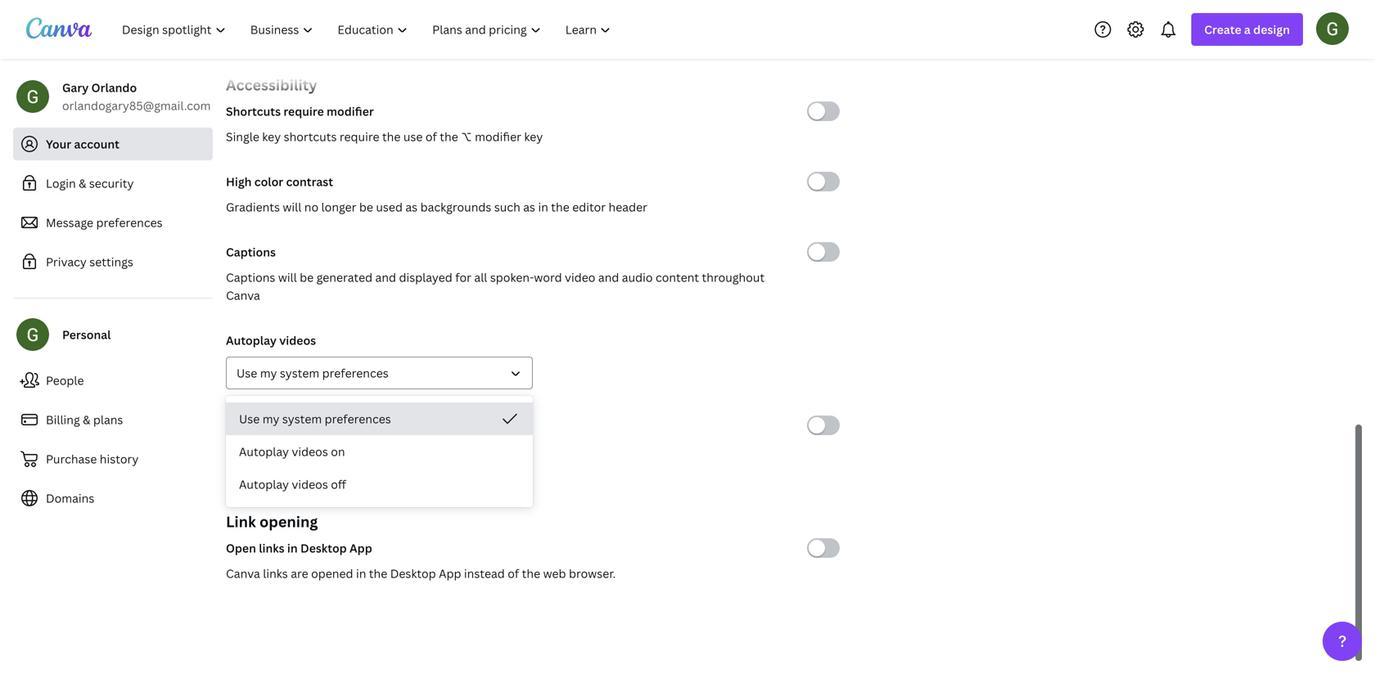 Task type: locate. For each thing, give the bounding box(es) containing it.
& for login
[[79, 176, 86, 191]]

1 horizontal spatial in
[[356, 566, 366, 582]]

1 vertical spatial canva
[[226, 566, 260, 582]]

of
[[426, 129, 437, 145], [508, 566, 519, 582]]

modifier up single key shortcuts require the use of the ⌥ modifier key
[[327, 104, 374, 119]]

2 vertical spatial will
[[341, 443, 360, 459]]

0 horizontal spatial be
[[300, 270, 314, 285]]

spoken-
[[490, 270, 534, 285]]

on
[[331, 444, 345, 460]]

desktop left instead
[[390, 566, 436, 582]]

0 vertical spatial canva
[[226, 288, 260, 303]]

people link
[[13, 364, 213, 397]]

links for are
[[263, 566, 288, 582]]

opening
[[260, 512, 318, 532]]

list box containing use my system preferences
[[226, 403, 533, 501]]

longer down the display
[[389, 443, 424, 459]]

0 vertical spatial of
[[426, 129, 437, 145]]

system down 'autoplay videos'
[[280, 366, 320, 381]]

1 vertical spatial videos
[[292, 444, 328, 460]]

2 vertical spatial in
[[356, 566, 366, 582]]

1 horizontal spatial as
[[523, 199, 536, 215]]

open
[[226, 541, 256, 556]]

1 vertical spatial be
[[300, 270, 314, 285]]

0 vertical spatial use my system preferences
[[237, 366, 389, 381]]

use my system preferences option
[[226, 403, 533, 436]]

0 vertical spatial will
[[283, 199, 302, 215]]

require up shortcuts
[[284, 104, 324, 119]]

will left "no"
[[283, 199, 302, 215]]

1 vertical spatial longer
[[389, 443, 424, 459]]

2 and from the left
[[599, 270, 619, 285]]

use inside use my system preferences button
[[239, 412, 260, 427]]

autoplay videos off option
[[226, 468, 533, 501]]

as right 'such' on the left of the page
[[523, 199, 536, 215]]

key right 'single'
[[262, 129, 281, 145]]

canva
[[226, 288, 260, 303], [226, 566, 260, 582]]

0 vertical spatial modifier
[[327, 104, 374, 119]]

autoplay for autoplay videos
[[226, 333, 277, 348]]

0 vertical spatial use
[[237, 366, 257, 381]]

use
[[237, 366, 257, 381], [239, 412, 260, 427]]

use down 'autoplay videos'
[[237, 366, 257, 381]]

will left stay
[[341, 443, 360, 459]]

as right used
[[406, 199, 418, 215]]

1 horizontal spatial app
[[439, 566, 461, 582]]

videos inside button
[[292, 444, 328, 460]]

0 vertical spatial desktop
[[301, 541, 347, 556]]

1 vertical spatial desktop
[[390, 566, 436, 582]]

& for billing
[[83, 412, 90, 428]]

desktop
[[301, 541, 347, 556], [390, 566, 436, 582]]

use my system preferences up messages
[[239, 412, 391, 427]]

0 horizontal spatial key
[[262, 129, 281, 145]]

1 vertical spatial system
[[282, 412, 322, 427]]

displayed
[[399, 270, 453, 285]]

autoplay videos off button
[[226, 468, 533, 501]]

0 horizontal spatial require
[[284, 104, 324, 119]]

of right use at the left top of page
[[426, 129, 437, 145]]

preferences
[[96, 215, 163, 231], [322, 366, 389, 381], [325, 412, 391, 427]]

will inside captions will be generated and displayed for all spoken-word video and audio content throughout canva
[[278, 270, 297, 285]]

0 vertical spatial app
[[350, 541, 372, 556]]

canva up 'autoplay videos'
[[226, 288, 260, 303]]

0 horizontal spatial as
[[406, 199, 418, 215]]

videos inside button
[[292, 477, 328, 493]]

2 vertical spatial videos
[[292, 477, 328, 493]]

in right 'such' on the left of the page
[[538, 199, 549, 215]]

1 vertical spatial of
[[508, 566, 519, 582]]

1 horizontal spatial and
[[599, 270, 619, 285]]

0 horizontal spatial screen
[[245, 443, 282, 459]]

create
[[1205, 22, 1242, 37]]

app left instead
[[439, 566, 461, 582]]

canva links are opened in the desktop app instead of the web browser.
[[226, 566, 616, 582]]

screen up messages
[[295, 418, 332, 434]]

use up the on
[[239, 412, 260, 427]]

preferences up stay
[[325, 412, 391, 427]]

0 vertical spatial captions
[[226, 244, 276, 260]]

be inside captions will be generated and displayed for all spoken-word video and audio content throughout canva
[[300, 270, 314, 285]]

my inside button
[[263, 412, 280, 427]]

increase
[[226, 418, 273, 434]]

desktop up opened
[[301, 541, 347, 556]]

0 vertical spatial in
[[538, 199, 549, 215]]

use my system preferences down 'autoplay videos'
[[237, 366, 389, 381]]

0 vertical spatial &
[[79, 176, 86, 191]]

captions down gradients
[[226, 244, 276, 260]]

1 horizontal spatial desktop
[[390, 566, 436, 582]]

autoplay inside button
[[239, 444, 289, 460]]

the right opened
[[369, 566, 388, 582]]

1 vertical spatial preferences
[[322, 366, 389, 381]]

links
[[259, 541, 285, 556], [263, 566, 288, 582]]

instead
[[464, 566, 505, 582]]

message preferences link
[[13, 206, 213, 239]]

opened
[[311, 566, 353, 582]]

0 vertical spatial videos
[[279, 333, 316, 348]]

captions
[[226, 244, 276, 260], [226, 270, 275, 285]]

before
[[426, 443, 463, 459]]

2 captions from the top
[[226, 270, 275, 285]]

1 vertical spatial captions
[[226, 270, 275, 285]]

1 horizontal spatial be
[[359, 199, 373, 215]]

0 vertical spatial require
[[284, 104, 324, 119]]

2 vertical spatial preferences
[[325, 412, 391, 427]]

my down 'autoplay videos'
[[260, 366, 277, 381]]

1 as from the left
[[406, 199, 418, 215]]

& right login
[[79, 176, 86, 191]]

use my system preferences button
[[226, 403, 533, 436]]

1 canva from the top
[[226, 288, 260, 303]]

2 canva from the top
[[226, 566, 260, 582]]

captions up 'autoplay videos'
[[226, 270, 275, 285]]

screen
[[295, 418, 332, 434], [245, 443, 282, 459]]

my
[[260, 366, 277, 381], [263, 412, 280, 427]]

1 vertical spatial my
[[263, 412, 280, 427]]

message
[[335, 418, 383, 434]]

2 horizontal spatial in
[[538, 199, 549, 215]]

2 vertical spatial autoplay
[[239, 477, 289, 493]]

1 vertical spatial screen
[[245, 443, 282, 459]]

as
[[406, 199, 418, 215], [523, 199, 536, 215]]

require right shortcuts
[[340, 129, 380, 145]]

app
[[350, 541, 372, 556], [439, 566, 461, 582]]

&
[[79, 176, 86, 191], [83, 412, 90, 428]]

longer
[[321, 199, 357, 215], [389, 443, 424, 459]]

gary orlando orlandogary85@gmail.com
[[62, 80, 211, 113]]

my up the autoplay videos on
[[263, 412, 280, 427]]

0 vertical spatial preferences
[[96, 215, 163, 231]]

of right instead
[[508, 566, 519, 582]]

single key shortcuts require the use of the ⌥ modifier key
[[226, 129, 543, 145]]

longer right "no"
[[321, 199, 357, 215]]

high color contrast
[[226, 174, 333, 190]]

message preferences
[[46, 215, 163, 231]]

use my system preferences inside use my system preferences "button"
[[237, 366, 389, 381]]

1 vertical spatial use
[[239, 412, 260, 427]]

privacy settings link
[[13, 246, 213, 278]]

1 vertical spatial will
[[278, 270, 297, 285]]

links down link opening
[[259, 541, 285, 556]]

links left are
[[263, 566, 288, 582]]

editor
[[573, 199, 606, 215]]

autoplay videos off
[[239, 477, 346, 493]]

audio
[[622, 270, 653, 285]]

key
[[262, 129, 281, 145], [524, 129, 543, 145]]

the left ⌥
[[440, 129, 458, 145]]

browser.
[[569, 566, 616, 582]]

0 vertical spatial my
[[260, 366, 277, 381]]

links for in
[[259, 541, 285, 556]]

throughout
[[702, 270, 765, 285]]

modifier right ⌥
[[475, 129, 522, 145]]

single
[[226, 129, 259, 145]]

1 horizontal spatial longer
[[389, 443, 424, 459]]

canva inside captions will be generated and displayed for all spoken-word video and audio content throughout canva
[[226, 288, 260, 303]]

create a design button
[[1192, 13, 1304, 46]]

screen down "increase" in the left of the page
[[245, 443, 282, 459]]

people
[[46, 373, 84, 389]]

canva down open
[[226, 566, 260, 582]]

videos
[[279, 333, 316, 348], [292, 444, 328, 460], [292, 477, 328, 493]]

app up opened
[[350, 541, 372, 556]]

1 vertical spatial use my system preferences
[[239, 412, 391, 427]]

1 vertical spatial require
[[340, 129, 380, 145]]

create a design
[[1205, 22, 1291, 37]]

modifier
[[327, 104, 374, 119], [475, 129, 522, 145]]

captions will be generated and displayed for all spoken-word video and audio content throughout canva
[[226, 270, 765, 303]]

dismissing
[[466, 443, 523, 459]]

captions inside captions will be generated and displayed for all spoken-word video and audio content throughout canva
[[226, 270, 275, 285]]

preferences down the login & security link
[[96, 215, 163, 231]]

preferences up use my system preferences option
[[322, 366, 389, 381]]

0 vertical spatial links
[[259, 541, 285, 556]]

high
[[226, 174, 252, 190]]

videos for autoplay videos on
[[292, 444, 328, 460]]

list box
[[226, 403, 533, 501]]

0 vertical spatial screen
[[295, 418, 332, 434]]

0 vertical spatial system
[[280, 366, 320, 381]]

1 horizontal spatial key
[[524, 129, 543, 145]]

0 horizontal spatial modifier
[[327, 104, 374, 119]]

system up messages
[[282, 412, 322, 427]]

videos for autoplay videos off
[[292, 477, 328, 493]]

autoplay inside button
[[239, 477, 289, 493]]

be left used
[[359, 199, 373, 215]]

1 key from the left
[[262, 129, 281, 145]]

and right the video
[[599, 270, 619, 285]]

will
[[283, 199, 302, 215], [278, 270, 297, 285], [341, 443, 360, 459]]

1 vertical spatial autoplay
[[239, 444, 289, 460]]

will left the generated
[[278, 270, 297, 285]]

Use my system preferences button
[[226, 357, 533, 390]]

in up are
[[287, 541, 298, 556]]

1 vertical spatial links
[[263, 566, 288, 582]]

security
[[89, 176, 134, 191]]

word
[[534, 270, 562, 285]]

1 horizontal spatial modifier
[[475, 129, 522, 145]]

0 horizontal spatial and
[[376, 270, 396, 285]]

such
[[494, 199, 521, 215]]

account
[[74, 136, 120, 152]]

be left the generated
[[300, 270, 314, 285]]

autoplay videos
[[226, 333, 316, 348]]

1 and from the left
[[376, 270, 396, 285]]

key right ⌥
[[524, 129, 543, 145]]

autoplay videos on option
[[226, 436, 533, 468]]

use my system preferences
[[237, 366, 389, 381], [239, 412, 391, 427]]

0 vertical spatial autoplay
[[226, 333, 277, 348]]

increase on-screen message display time
[[226, 418, 454, 434]]

0 vertical spatial longer
[[321, 199, 357, 215]]

and left the displayed
[[376, 270, 396, 285]]

1 vertical spatial &
[[83, 412, 90, 428]]

are
[[291, 566, 308, 582]]

1 captions from the top
[[226, 244, 276, 260]]

messages
[[285, 443, 338, 459]]

personal
[[62, 327, 111, 343]]

in right opened
[[356, 566, 366, 582]]

1 vertical spatial in
[[287, 541, 298, 556]]

will for be
[[278, 270, 297, 285]]

generated
[[317, 270, 373, 285]]

2 key from the left
[[524, 129, 543, 145]]

plans
[[93, 412, 123, 428]]

& left plans
[[83, 412, 90, 428]]



Task type: vqa. For each thing, say whether or not it's contained in the screenshot.
Settings, to the top
no



Task type: describe. For each thing, give the bounding box(es) containing it.
a
[[1245, 22, 1251, 37]]

my inside "button"
[[260, 366, 277, 381]]

shortcuts require modifier
[[226, 104, 374, 119]]

system inside "button"
[[280, 366, 320, 381]]

login & security
[[46, 176, 134, 191]]

1 horizontal spatial of
[[508, 566, 519, 582]]

your account
[[46, 136, 120, 152]]

login & security link
[[13, 167, 213, 200]]

no
[[304, 199, 319, 215]]

use my system preferences inside use my system preferences button
[[239, 412, 391, 427]]

⌥
[[461, 129, 472, 145]]

web
[[543, 566, 566, 582]]

gary
[[62, 80, 89, 95]]

history
[[100, 452, 139, 467]]

gradients will no longer be used as backgrounds such as in the editor header
[[226, 199, 648, 215]]

billing
[[46, 412, 80, 428]]

gradients
[[226, 199, 280, 215]]

the left editor
[[551, 199, 570, 215]]

link opening
[[226, 512, 318, 532]]

domains link
[[13, 482, 213, 515]]

2 as from the left
[[523, 199, 536, 215]]

your account link
[[13, 128, 213, 161]]

videos for autoplay videos
[[279, 333, 316, 348]]

autoplay for autoplay videos on
[[239, 444, 289, 460]]

display
[[386, 418, 426, 434]]

privacy settings
[[46, 254, 133, 270]]

gary orlando image
[[1317, 12, 1350, 45]]

preferences inside "button"
[[322, 366, 389, 381]]

shortcuts
[[284, 129, 337, 145]]

privacy
[[46, 254, 87, 270]]

shortcuts
[[226, 104, 281, 119]]

header
[[609, 199, 648, 215]]

autoplay videos on
[[239, 444, 345, 460]]

on
[[226, 443, 242, 459]]

all
[[474, 270, 488, 285]]

off
[[331, 477, 346, 493]]

autoplay videos on button
[[226, 436, 533, 468]]

orlandogary85@gmail.com
[[62, 98, 211, 113]]

autoplay for autoplay videos off
[[239, 477, 289, 493]]

system inside button
[[282, 412, 322, 427]]

billing & plans
[[46, 412, 123, 428]]

captions for captions will be generated and displayed for all spoken-word video and audio content throughout canva
[[226, 270, 275, 285]]

backgrounds
[[421, 199, 492, 215]]

content
[[656, 270, 699, 285]]

design
[[1254, 22, 1291, 37]]

0 horizontal spatial in
[[287, 541, 298, 556]]

contrast
[[286, 174, 333, 190]]

1 vertical spatial app
[[439, 566, 461, 582]]

0 horizontal spatial longer
[[321, 199, 357, 215]]

the left use at the left top of page
[[382, 129, 401, 145]]

domains
[[46, 491, 94, 506]]

on screen messages will stay longer before dismissing
[[226, 443, 523, 459]]

1 vertical spatial modifier
[[475, 129, 522, 145]]

the left web on the bottom left of page
[[522, 566, 541, 582]]

1 horizontal spatial screen
[[295, 418, 332, 434]]

will for no
[[283, 199, 302, 215]]

on-
[[276, 418, 295, 434]]

purchase
[[46, 452, 97, 467]]

link
[[226, 512, 256, 532]]

preferences inside button
[[325, 412, 391, 427]]

open links in desktop app
[[226, 541, 372, 556]]

1 horizontal spatial require
[[340, 129, 380, 145]]

use inside use my system preferences "button"
[[237, 366, 257, 381]]

purchase history
[[46, 452, 139, 467]]

color
[[255, 174, 283, 190]]

used
[[376, 199, 403, 215]]

time
[[429, 418, 454, 434]]

top level navigation element
[[111, 13, 625, 46]]

purchase history link
[[13, 443, 213, 476]]

settings
[[89, 254, 133, 270]]

your
[[46, 136, 71, 152]]

message
[[46, 215, 93, 231]]

0 horizontal spatial app
[[350, 541, 372, 556]]

for
[[455, 270, 472, 285]]

0 horizontal spatial of
[[426, 129, 437, 145]]

0 vertical spatial be
[[359, 199, 373, 215]]

use
[[404, 129, 423, 145]]

video
[[565, 270, 596, 285]]

orlando
[[91, 80, 137, 95]]

0 horizontal spatial desktop
[[301, 541, 347, 556]]

captions for captions
[[226, 244, 276, 260]]

billing & plans link
[[13, 404, 213, 436]]

accessibility
[[226, 75, 318, 95]]

login
[[46, 176, 76, 191]]

stay
[[363, 443, 386, 459]]



